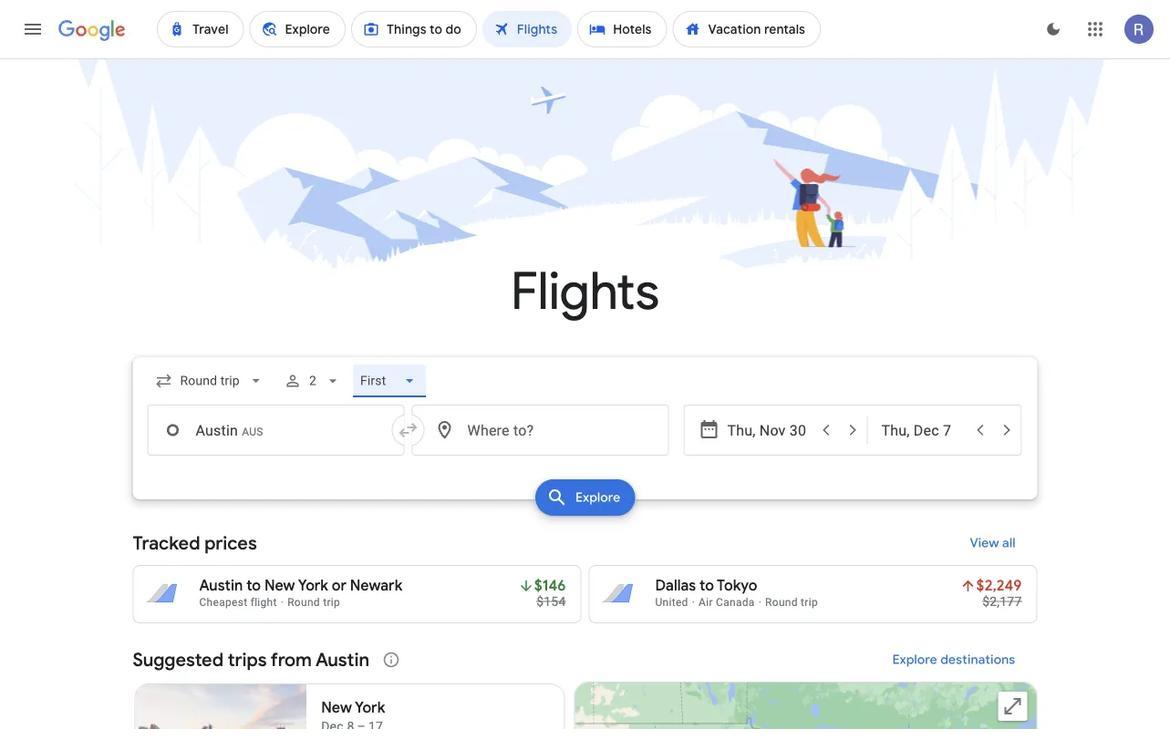 Task type: describe. For each thing, give the bounding box(es) containing it.
2
[[309, 373, 316, 389]]

united
[[655, 596, 688, 609]]

main menu image
[[22, 18, 44, 40]]

2 trip from the left
[[801, 596, 818, 609]]

all
[[1002, 535, 1016, 552]]

1 round from the left
[[287, 596, 320, 609]]

2 round trip from the left
[[765, 596, 818, 609]]

from
[[271, 648, 312, 672]]

cheapest flight
[[199, 596, 277, 609]]

destinations
[[941, 652, 1016, 669]]

tracked prices region
[[133, 522, 1037, 624]]

canada
[[716, 596, 755, 609]]

1 round trip from the left
[[287, 596, 340, 609]]

new york button
[[135, 684, 565, 730]]

none text field inside flight search field
[[147, 405, 405, 456]]

dallas to tokyo
[[655, 577, 758, 596]]

air canada
[[699, 596, 755, 609]]

trips
[[228, 648, 267, 672]]

2 button
[[276, 359, 349, 403]]

Where to? text field
[[412, 405, 669, 456]]

prices
[[204, 532, 257, 555]]

suggested trips from austin
[[133, 648, 369, 672]]

york inside tracked prices "region"
[[298, 577, 328, 596]]

$154
[[537, 594, 566, 609]]

Flight search field
[[118, 358, 1052, 522]]

1 trip from the left
[[323, 596, 340, 609]]

2177 US dollars text field
[[983, 594, 1022, 609]]

to for new
[[246, 577, 261, 596]]

$2,177
[[983, 594, 1022, 609]]

explore for explore
[[575, 490, 620, 506]]

newark
[[350, 577, 403, 596]]

154 US dollars text field
[[537, 594, 566, 609]]

to for tokyo
[[700, 577, 714, 596]]

explore for explore destinations
[[893, 652, 938, 669]]

austin to new york or newark
[[199, 577, 403, 596]]

$146
[[534, 577, 566, 596]]



Task type: locate. For each thing, give the bounding box(es) containing it.
 image
[[281, 596, 284, 609], [692, 596, 695, 609]]

1 horizontal spatial austin
[[315, 648, 369, 672]]

to
[[246, 577, 261, 596], [700, 577, 714, 596]]

None field
[[147, 365, 273, 398], [353, 365, 426, 398], [147, 365, 273, 398], [353, 365, 426, 398]]

2  image from the left
[[692, 596, 695, 609]]

tracked
[[133, 532, 200, 555]]

1 horizontal spatial to
[[700, 577, 714, 596]]

0 horizontal spatial explore
[[575, 490, 620, 506]]

flights
[[511, 259, 659, 324]]

2 to from the left
[[700, 577, 714, 596]]

tracked prices
[[133, 532, 257, 555]]

0 horizontal spatial austin
[[199, 577, 243, 596]]

trip
[[323, 596, 340, 609], [801, 596, 818, 609]]

round
[[287, 596, 320, 609], [765, 596, 798, 609]]

explore inside flight search field
[[575, 490, 620, 506]]

Departure text field
[[727, 406, 811, 455]]

to up "flight"
[[246, 577, 261, 596]]

 image right "flight"
[[281, 596, 284, 609]]

round right canada
[[765, 596, 798, 609]]

new inside tracked prices "region"
[[264, 577, 295, 596]]

 image left air
[[692, 596, 695, 609]]

explore destinations
[[893, 652, 1016, 669]]

or
[[332, 577, 347, 596]]

explore
[[575, 490, 620, 506], [893, 652, 938, 669]]

cheapest
[[199, 596, 248, 609]]

 image for tokyo
[[692, 596, 695, 609]]

view all
[[970, 535, 1016, 552]]

1 vertical spatial explore
[[893, 652, 938, 669]]

1 vertical spatial austin
[[315, 648, 369, 672]]

1 horizontal spatial new
[[321, 699, 352, 718]]

new inside button
[[321, 699, 352, 718]]

york
[[298, 577, 328, 596], [355, 699, 385, 718]]

2249 US dollars text field
[[976, 577, 1022, 596]]

round down austin to new york or newark
[[287, 596, 320, 609]]

to up air
[[700, 577, 714, 596]]

0 horizontal spatial to
[[246, 577, 261, 596]]

new
[[264, 577, 295, 596], [321, 699, 352, 718]]

1 horizontal spatial york
[[355, 699, 385, 718]]

flight
[[251, 596, 277, 609]]

air
[[699, 596, 713, 609]]

1  image from the left
[[281, 596, 284, 609]]

0 vertical spatial new
[[264, 577, 295, 596]]

new york
[[321, 699, 385, 718]]

146 US dollars text field
[[534, 577, 566, 596]]

austin up cheapest
[[199, 577, 243, 596]]

explore button
[[535, 480, 635, 516]]

round trip
[[287, 596, 340, 609], [765, 596, 818, 609]]

0 vertical spatial explore
[[575, 490, 620, 506]]

1 vertical spatial new
[[321, 699, 352, 718]]

0 horizontal spatial trip
[[323, 596, 340, 609]]

1 horizontal spatial trip
[[801, 596, 818, 609]]

austin
[[199, 577, 243, 596], [315, 648, 369, 672]]

1 horizontal spatial  image
[[692, 596, 695, 609]]

trip down 'or'
[[323, 596, 340, 609]]

0 horizontal spatial round trip
[[287, 596, 340, 609]]

explore left destinations
[[893, 652, 938, 669]]

0 horizontal spatial  image
[[281, 596, 284, 609]]

2 round from the left
[[765, 596, 798, 609]]

0 vertical spatial york
[[298, 577, 328, 596]]

 image inside tracked prices "region"
[[759, 596, 762, 609]]

0 horizontal spatial new
[[264, 577, 295, 596]]

suggested
[[133, 648, 223, 672]]

0 horizontal spatial york
[[298, 577, 328, 596]]

1 horizontal spatial round trip
[[765, 596, 818, 609]]

tokyo
[[717, 577, 758, 596]]

dallas
[[655, 577, 696, 596]]

$2,249
[[976, 577, 1022, 596]]

view
[[970, 535, 999, 552]]

round trip down austin to new york or newark
[[287, 596, 340, 609]]

austin up new york button
[[315, 648, 369, 672]]

trip right canada
[[801, 596, 818, 609]]

1 horizontal spatial round
[[765, 596, 798, 609]]

Return text field
[[882, 406, 965, 455]]

1 to from the left
[[246, 577, 261, 596]]

0 horizontal spatial round
[[287, 596, 320, 609]]

None text field
[[147, 405, 405, 456]]

0 vertical spatial austin
[[199, 577, 243, 596]]

explore destinations button
[[871, 638, 1037, 682]]

1 horizontal spatial explore
[[893, 652, 938, 669]]

1 vertical spatial york
[[355, 699, 385, 718]]

suggested trips from austin region
[[133, 638, 1037, 730]]

explore inside the suggested trips from austin region
[[893, 652, 938, 669]]

austin inside region
[[315, 648, 369, 672]]

explore up tracked prices "region"
[[575, 490, 620, 506]]

 image
[[759, 596, 762, 609]]

austin inside tracked prices "region"
[[199, 577, 243, 596]]

round trip right canada
[[765, 596, 818, 609]]

change appearance image
[[1032, 7, 1075, 51]]

york inside button
[[355, 699, 385, 718]]

 image for new
[[281, 596, 284, 609]]



Task type: vqa. For each thing, say whether or not it's contained in the screenshot.
bottommost York
yes



